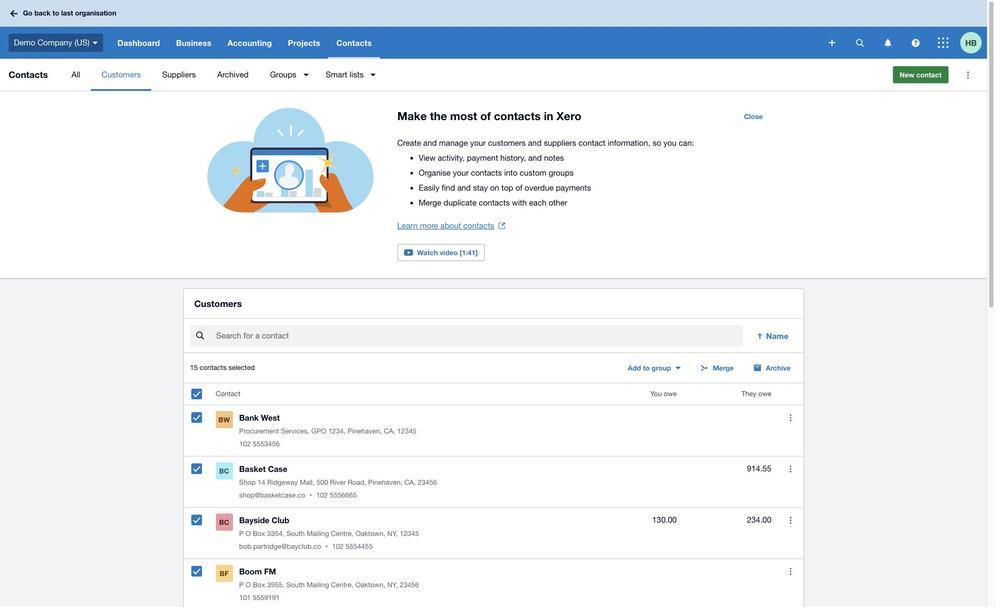 Task type: describe. For each thing, give the bounding box(es) containing it.
more row options image for first 'more row options' popup button from the bottom of the the "contact list table" element
[[790, 569, 792, 576]]

1234,
[[328, 428, 346, 436]]

actions menu image
[[957, 64, 979, 86]]

smart
[[326, 70, 347, 79]]

Search for a contact field
[[215, 326, 743, 347]]

12345 inside bayside club p o box 3354, south mailing centre, oaktown, ny, 12345 bob.partridge@bayclub.co • 102 5554455
[[400, 530, 419, 538]]

watch video [1:41] button
[[397, 244, 485, 261]]

bob.partridge@bayclub.co
[[239, 543, 321, 551]]

can:
[[679, 138, 694, 148]]

more row options button for club
[[780, 510, 802, 532]]

accounting button
[[220, 27, 280, 59]]

5553456
[[253, 441, 280, 449]]

banner containing hb
[[0, 0, 987, 59]]

0 horizontal spatial contact
[[579, 138, 606, 148]]

1 horizontal spatial customers
[[194, 298, 242, 310]]

find
[[442, 183, 455, 192]]

1 vertical spatial contacts
[[9, 69, 48, 80]]

add to group
[[628, 364, 671, 373]]

company
[[38, 38, 72, 47]]

bayside club p o box 3354, south mailing centre, oaktown, ny, 12345 bob.partridge@bayclub.co • 102 5554455
[[239, 516, 419, 551]]

gpo
[[311, 428, 327, 436]]

owe for you owe
[[664, 390, 677, 398]]

archived button
[[207, 59, 259, 91]]

about
[[441, 221, 461, 230]]

add to group button
[[622, 360, 687, 377]]

demo company (us) button
[[0, 27, 109, 59]]

easily find and stay on top of overdue payments
[[419, 183, 591, 192]]

business
[[176, 38, 212, 48]]

suppliers
[[162, 70, 196, 79]]

archive
[[766, 364, 791, 373]]

you owe
[[651, 390, 677, 398]]

more row options image for club's 'more row options' popup button
[[790, 517, 792, 524]]

into
[[504, 168, 518, 177]]

and up custom
[[528, 153, 542, 163]]

centre, for bayside club
[[331, 530, 354, 538]]

ca, inside bank west procurement services, gpo 1234, pinehaven, ca, 12345 102 5553456
[[384, 428, 395, 436]]

2 horizontal spatial svg image
[[912, 39, 920, 47]]

1 vertical spatial of
[[516, 183, 523, 192]]

mailing for club
[[307, 530, 329, 538]]

customers
[[488, 138, 526, 148]]

business button
[[168, 27, 220, 59]]

pinehaven, inside basket case shop 14 ridgeway mall, 500 river road, pinehaven, ca, 23456 shop@basketcase.co • 102 5556665
[[368, 479, 403, 487]]

organise
[[419, 168, 451, 177]]

lists
[[350, 70, 364, 79]]

boom
[[239, 567, 262, 577]]

• for basket case
[[310, 492, 312, 500]]

go
[[23, 9, 33, 17]]

mall,
[[300, 479, 315, 487]]

p for bayside club
[[239, 530, 244, 538]]

xero
[[557, 110, 582, 123]]

with
[[512, 198, 527, 207]]

centre, for boom fm
[[331, 582, 354, 590]]

4 more row options button from the top
[[780, 561, 802, 583]]

new
[[900, 71, 915, 79]]

view
[[419, 153, 436, 163]]

activity,
[[438, 153, 465, 163]]

svg image inside demo company (us) popup button
[[92, 42, 98, 44]]

smart lists
[[326, 70, 364, 79]]

contacts inside popup button
[[337, 38, 372, 48]]

bf
[[220, 570, 229, 579]]

new contact button
[[893, 66, 949, 83]]

234.00
[[747, 516, 772, 525]]

fm
[[264, 567, 276, 577]]

more row options image for case
[[790, 466, 792, 473]]

on
[[490, 183, 499, 192]]

102 for bayside club
[[332, 543, 344, 551]]

more
[[420, 221, 438, 230]]

projects button
[[280, 27, 328, 59]]

organisation
[[75, 9, 116, 17]]

make the most of contacts in xero
[[397, 110, 582, 123]]

new contact
[[900, 71, 942, 79]]

services,
[[281, 428, 310, 436]]

stay
[[473, 183, 488, 192]]

information,
[[608, 138, 651, 148]]

to inside go back to last organisation link
[[53, 9, 59, 17]]

easily
[[419, 183, 440, 192]]

contacts down payment
[[471, 168, 502, 177]]

road,
[[348, 479, 366, 487]]

bank
[[239, 413, 259, 423]]

5559191
[[253, 595, 280, 603]]

130.00 link
[[653, 514, 677, 527]]

contact inside button
[[917, 71, 942, 79]]

1 vertical spatial your
[[453, 168, 469, 177]]

last
[[61, 9, 73, 17]]

close button
[[738, 108, 770, 125]]

archived
[[217, 70, 249, 79]]

learn more about contacts
[[397, 221, 494, 230]]

contacts down merge duplicate contacts with each other
[[463, 221, 494, 230]]

1 horizontal spatial your
[[470, 138, 486, 148]]

bw
[[219, 416, 230, 425]]

view activity, payment history, and notes
[[419, 153, 564, 163]]

the
[[430, 110, 447, 123]]

most
[[450, 110, 477, 123]]

manage
[[439, 138, 468, 148]]

mailing for fm
[[307, 582, 329, 590]]

duplicate
[[444, 198, 477, 207]]

bayside
[[239, 516, 270, 526]]

organise your contacts into custom groups
[[419, 168, 574, 177]]

groups
[[270, 70, 296, 79]]

in
[[544, 110, 554, 123]]

payments
[[556, 183, 591, 192]]

merge duplicate contacts with each other
[[419, 198, 567, 207]]

club
[[272, 516, 289, 526]]

customers inside button
[[102, 70, 141, 79]]

23456 for basket case
[[418, 479, 437, 487]]

payment
[[467, 153, 498, 163]]

shop@basketcase.co
[[239, 492, 305, 500]]

learn
[[397, 221, 418, 230]]

south for fm
[[286, 582, 305, 590]]



Task type: locate. For each thing, give the bounding box(es) containing it.
case
[[268, 465, 288, 474]]

box down bayside
[[253, 530, 265, 538]]

contacts up lists
[[337, 38, 372, 48]]

contacts
[[337, 38, 372, 48], [9, 69, 48, 80]]

102 down 500
[[316, 492, 328, 500]]

1 vertical spatial ca,
[[405, 479, 416, 487]]

pinehaven, right 1234, in the left of the page
[[348, 428, 382, 436]]

p inside boom fm p o box 3955, south mailing centre, oaktown, ny, 23456 101 5559191
[[239, 582, 244, 590]]

0 vertical spatial o
[[246, 530, 251, 538]]

oaktown,
[[356, 530, 385, 538], [356, 582, 385, 590]]

102 for basket case
[[316, 492, 328, 500]]

1 more row options button from the top
[[780, 407, 802, 429]]

0 vertical spatial more row options image
[[790, 517, 792, 524]]

1 p from the top
[[239, 530, 244, 538]]

23456 for boom fm
[[400, 582, 419, 590]]

bc for bayside club
[[219, 519, 229, 527]]

p down bayside
[[239, 530, 244, 538]]

hb
[[966, 38, 977, 47]]

contacts button
[[328, 27, 380, 59]]

pinehaven, inside bank west procurement services, gpo 1234, pinehaven, ca, 12345 102 5553456
[[348, 428, 382, 436]]

3 more row options button from the top
[[780, 510, 802, 532]]

history,
[[501, 153, 526, 163]]

owe right they in the right bottom of the page
[[759, 390, 772, 398]]

watch
[[417, 249, 438, 257]]

pinehaven, right road,
[[368, 479, 403, 487]]

1 south from the top
[[286, 530, 305, 538]]

1 vertical spatial merge
[[713, 364, 734, 373]]

mailing inside boom fm p o box 3955, south mailing centre, oaktown, ny, 23456 101 5559191
[[307, 582, 329, 590]]

contact right new
[[917, 71, 942, 79]]

0 vertical spatial contacts
[[337, 38, 372, 48]]

contact
[[216, 390, 240, 398]]

(us)
[[75, 38, 90, 47]]

1 horizontal spatial merge
[[713, 364, 734, 373]]

2 p from the top
[[239, 582, 244, 590]]

0 horizontal spatial of
[[480, 110, 491, 123]]

and up duplicate at the top
[[457, 183, 471, 192]]

1 more row options image from the top
[[790, 415, 792, 422]]

1 horizontal spatial owe
[[759, 390, 772, 398]]

name
[[766, 332, 789, 341]]

mailing right 3955, on the left bottom
[[307, 582, 329, 590]]

you
[[664, 138, 677, 148]]

1 horizontal spatial ca,
[[405, 479, 416, 487]]

102 inside basket case shop 14 ridgeway mall, 500 river road, pinehaven, ca, 23456 shop@basketcase.co • 102 5556665
[[316, 492, 328, 500]]

procurement
[[239, 428, 279, 436]]

1 vertical spatial ny,
[[387, 582, 398, 590]]

1 vertical spatial to
[[643, 364, 650, 373]]

name button
[[749, 326, 797, 347]]

south inside boom fm p o box 3955, south mailing centre, oaktown, ny, 23456 101 5559191
[[286, 582, 305, 590]]

south right '3354,'
[[286, 530, 305, 538]]

0 vertical spatial p
[[239, 530, 244, 538]]

0 horizontal spatial owe
[[664, 390, 677, 398]]

more row options image
[[790, 517, 792, 524], [790, 569, 792, 576]]

3955,
[[267, 582, 285, 590]]

watch video [1:41]
[[417, 249, 478, 257]]

0 horizontal spatial 102
[[239, 441, 251, 449]]

more row options button for case
[[780, 459, 802, 480]]

centre, inside bayside club p o box 3354, south mailing centre, oaktown, ny, 12345 bob.partridge@bayclub.co • 102 5554455
[[331, 530, 354, 538]]

500
[[317, 479, 328, 487]]

ridgeway
[[267, 479, 298, 487]]

oaktown, down 5554455
[[356, 582, 385, 590]]

1 vertical spatial oaktown,
[[356, 582, 385, 590]]

centre, down 5554455
[[331, 582, 354, 590]]

west
[[261, 413, 280, 423]]

bc left basket
[[219, 467, 229, 476]]

ny, inside boom fm p o box 3955, south mailing centre, oaktown, ny, 23456 101 5559191
[[387, 582, 398, 590]]

more row options image
[[790, 415, 792, 422], [790, 466, 792, 473]]

1 horizontal spatial to
[[643, 364, 650, 373]]

custom
[[520, 168, 547, 177]]

add
[[628, 364, 641, 373]]

your up payment
[[470, 138, 486, 148]]

groups
[[549, 168, 574, 177]]

15
[[190, 364, 198, 372]]

914.55 link
[[747, 463, 772, 476]]

1 vertical spatial more row options image
[[790, 569, 792, 576]]

1 centre, from the top
[[331, 530, 354, 538]]

ny, for boom fm
[[387, 582, 398, 590]]

• left 5554455
[[326, 543, 328, 551]]

p for boom fm
[[239, 582, 244, 590]]

2 more row options button from the top
[[780, 459, 802, 480]]

1 o from the top
[[246, 530, 251, 538]]

box inside boom fm p o box 3955, south mailing centre, oaktown, ny, 23456 101 5559191
[[253, 582, 265, 590]]

ny, inside bayside club p o box 3354, south mailing centre, oaktown, ny, 12345 bob.partridge@bayclub.co • 102 5554455
[[387, 530, 398, 538]]

• for bayside club
[[326, 543, 328, 551]]

basket case shop 14 ridgeway mall, 500 river road, pinehaven, ca, 23456 shop@basketcase.co • 102 5556665
[[239, 465, 437, 500]]

bank west procurement services, gpo 1234, pinehaven, ca, 12345 102 5553456
[[239, 413, 417, 449]]

•
[[310, 492, 312, 500], [326, 543, 328, 551]]

1 owe from the left
[[664, 390, 677, 398]]

demo company (us)
[[14, 38, 90, 47]]

to right add
[[643, 364, 650, 373]]

0 horizontal spatial merge
[[419, 198, 442, 207]]

1 horizontal spatial 102
[[316, 492, 328, 500]]

0 vertical spatial merge
[[419, 198, 442, 207]]

• inside bayside club p o box 3354, south mailing centre, oaktown, ny, 12345 bob.partridge@bayclub.co • 102 5554455
[[326, 543, 328, 551]]

contacts up customers
[[494, 110, 541, 123]]

2 horizontal spatial 102
[[332, 543, 344, 551]]

0 vertical spatial 23456
[[418, 479, 437, 487]]

bc left bayside
[[219, 519, 229, 527]]

merge for merge duplicate contacts with each other
[[419, 198, 442, 207]]

0 horizontal spatial contacts
[[9, 69, 48, 80]]

ca, right road,
[[405, 479, 416, 487]]

0 vertical spatial contact
[[917, 71, 942, 79]]

and up view
[[423, 138, 437, 148]]

to inside add to group popup button
[[643, 364, 650, 373]]

and left suppliers
[[528, 138, 542, 148]]

each
[[529, 198, 547, 207]]

1 vertical spatial box
[[253, 582, 265, 590]]

o inside boom fm p o box 3955, south mailing centre, oaktown, ny, 23456 101 5559191
[[246, 582, 251, 590]]

oaktown, for bayside club
[[356, 530, 385, 538]]

south for club
[[286, 530, 305, 538]]

back
[[34, 9, 51, 17]]

contact list table element
[[184, 384, 804, 608]]

23456 inside basket case shop 14 ridgeway mall, 500 river road, pinehaven, ca, 23456 shop@basketcase.co • 102 5556665
[[418, 479, 437, 487]]

top
[[502, 183, 513, 192]]

contacts
[[494, 110, 541, 123], [471, 168, 502, 177], [479, 198, 510, 207], [463, 221, 494, 230], [200, 364, 227, 372]]

5554455
[[346, 543, 373, 551]]

merge inside button
[[713, 364, 734, 373]]

130.00
[[653, 516, 677, 525]]

14
[[258, 479, 265, 487]]

box inside bayside club p o box 3354, south mailing centre, oaktown, ny, 12345 bob.partridge@bayclub.co • 102 5554455
[[253, 530, 265, 538]]

2 ny, from the top
[[387, 582, 398, 590]]

oaktown, for boom fm
[[356, 582, 385, 590]]

102 inside bank west procurement services, gpo 1234, pinehaven, ca, 12345 102 5553456
[[239, 441, 251, 449]]

p inside bayside club p o box 3354, south mailing centre, oaktown, ny, 12345 bob.partridge@bayclub.co • 102 5554455
[[239, 530, 244, 538]]

102 left 5554455
[[332, 543, 344, 551]]

create and manage your customers and suppliers contact information, so you can:
[[397, 138, 694, 148]]

navigation containing dashboard
[[109, 27, 822, 59]]

1 vertical spatial south
[[286, 582, 305, 590]]

0 vertical spatial oaktown,
[[356, 530, 385, 538]]

0 vertical spatial south
[[286, 530, 305, 538]]

merge down easily
[[419, 198, 442, 207]]

mailing inside bayside club p o box 3354, south mailing centre, oaktown, ny, 12345 bob.partridge@bayclub.co • 102 5554455
[[307, 530, 329, 538]]

0 horizontal spatial ca,
[[384, 428, 395, 436]]

102 inside bayside club p o box 3354, south mailing centre, oaktown, ny, 12345 bob.partridge@bayclub.co • 102 5554455
[[332, 543, 344, 551]]

owe
[[664, 390, 677, 398], [759, 390, 772, 398]]

centre, up 5554455
[[331, 530, 354, 538]]

1 vertical spatial p
[[239, 582, 244, 590]]

video
[[440, 249, 458, 257]]

1 horizontal spatial of
[[516, 183, 523, 192]]

o inside bayside club p o box 3354, south mailing centre, oaktown, ny, 12345 bob.partridge@bayclub.co • 102 5554455
[[246, 530, 251, 538]]

0 horizontal spatial svg image
[[10, 10, 18, 17]]

2 bc from the top
[[219, 519, 229, 527]]

p up "101"
[[239, 582, 244, 590]]

other
[[549, 198, 567, 207]]

o up "101"
[[246, 582, 251, 590]]

contacts right 15
[[200, 364, 227, 372]]

shop
[[239, 479, 256, 487]]

1 vertical spatial centre,
[[331, 582, 354, 590]]

1 horizontal spatial contacts
[[337, 38, 372, 48]]

owe right you at right
[[664, 390, 677, 398]]

2 mailing from the top
[[307, 582, 329, 590]]

0 vertical spatial bc
[[219, 467, 229, 476]]

1 vertical spatial pinehaven,
[[368, 479, 403, 487]]

box up 5559191
[[253, 582, 265, 590]]

svg image
[[938, 37, 949, 48], [856, 39, 864, 47], [885, 39, 891, 47], [829, 40, 836, 46]]

dashboard link
[[109, 27, 168, 59]]

contact right suppliers
[[579, 138, 606, 148]]

svg image
[[10, 10, 18, 17], [912, 39, 920, 47], [92, 42, 98, 44]]

more row options button for west
[[780, 407, 802, 429]]

o down bayside
[[246, 530, 251, 538]]

box
[[253, 530, 265, 538], [253, 582, 265, 590]]

0 vertical spatial 12345
[[397, 428, 417, 436]]

2 more row options image from the top
[[790, 569, 792, 576]]

contact
[[917, 71, 942, 79], [579, 138, 606, 148]]

3354,
[[267, 530, 285, 538]]

0 vertical spatial centre,
[[331, 530, 354, 538]]

0 vertical spatial •
[[310, 492, 312, 500]]

projects
[[288, 38, 320, 48]]

1 vertical spatial o
[[246, 582, 251, 590]]

0 vertical spatial pinehaven,
[[348, 428, 382, 436]]

menu containing all
[[61, 59, 885, 91]]

to
[[53, 9, 59, 17], [643, 364, 650, 373]]

o for boom fm
[[246, 582, 251, 590]]

o
[[246, 530, 251, 538], [246, 582, 251, 590]]

1 vertical spatial 23456
[[400, 582, 419, 590]]

box for boom
[[253, 582, 265, 590]]

0 vertical spatial customers
[[102, 70, 141, 79]]

oaktown, inside boom fm p o box 3955, south mailing centre, oaktown, ny, 23456 101 5559191
[[356, 582, 385, 590]]

suppliers button
[[152, 59, 207, 91]]

navigation
[[109, 27, 822, 59]]

all button
[[61, 59, 91, 91]]

0 vertical spatial ny,
[[387, 530, 398, 538]]

so
[[653, 138, 661, 148]]

2 oaktown, from the top
[[356, 582, 385, 590]]

0 vertical spatial 102
[[239, 441, 251, 449]]

of right top
[[516, 183, 523, 192]]

1 vertical spatial mailing
[[307, 582, 329, 590]]

ny, for bayside club
[[387, 530, 398, 538]]

1 box from the top
[[253, 530, 265, 538]]

make
[[397, 110, 427, 123]]

2 owe from the left
[[759, 390, 772, 398]]

south right 3955, on the left bottom
[[286, 582, 305, 590]]

2 o from the top
[[246, 582, 251, 590]]

suppliers
[[544, 138, 576, 148]]

0 horizontal spatial your
[[453, 168, 469, 177]]

merge
[[419, 198, 442, 207], [713, 364, 734, 373]]

hb button
[[961, 27, 987, 59]]

bc for basket case
[[219, 467, 229, 476]]

1 vertical spatial customers
[[194, 298, 242, 310]]

2 centre, from the top
[[331, 582, 354, 590]]

they
[[742, 390, 757, 398]]

close
[[744, 112, 763, 121]]

accounting
[[228, 38, 272, 48]]

0 vertical spatial to
[[53, 9, 59, 17]]

contacts down demo
[[9, 69, 48, 80]]

navigation inside banner
[[109, 27, 822, 59]]

merge button
[[694, 360, 740, 377]]

svg image up new contact
[[912, 39, 920, 47]]

merge left archive button
[[713, 364, 734, 373]]

0 vertical spatial box
[[253, 530, 265, 538]]

contacts down the on
[[479, 198, 510, 207]]

svg image left go
[[10, 10, 18, 17]]

oaktown, inside bayside club p o box 3354, south mailing centre, oaktown, ny, 12345 bob.partridge@bayclub.co • 102 5554455
[[356, 530, 385, 538]]

1 ny, from the top
[[387, 530, 398, 538]]

learn more about contacts link
[[397, 219, 505, 234]]

to left last
[[53, 9, 59, 17]]

0 vertical spatial your
[[470, 138, 486, 148]]

more row options image down archive
[[790, 415, 792, 422]]

• inside basket case shop 14 ridgeway mall, 500 river road, pinehaven, ca, 23456 shop@basketcase.co • 102 5556665
[[310, 492, 312, 500]]

1 horizontal spatial contact
[[917, 71, 942, 79]]

1 mailing from the top
[[307, 530, 329, 538]]

1 more row options image from the top
[[790, 517, 792, 524]]

1 vertical spatial bc
[[219, 519, 229, 527]]

0 horizontal spatial to
[[53, 9, 59, 17]]

menu
[[61, 59, 885, 91]]

of
[[480, 110, 491, 123], [516, 183, 523, 192]]

102 down 'procurement'
[[239, 441, 251, 449]]

svg image inside go back to last organisation link
[[10, 10, 18, 17]]

boom fm p o box 3955, south mailing centre, oaktown, ny, 23456 101 5559191
[[239, 567, 419, 603]]

all
[[71, 70, 80, 79]]

0 vertical spatial more row options image
[[790, 415, 792, 422]]

more row options image right 914.55 link
[[790, 466, 792, 473]]

102
[[239, 441, 251, 449], [316, 492, 328, 500], [332, 543, 344, 551]]

1 vertical spatial 12345
[[400, 530, 419, 538]]

river
[[330, 479, 346, 487]]

1 vertical spatial •
[[326, 543, 328, 551]]

1 vertical spatial more row options image
[[790, 466, 792, 473]]

2 vertical spatial 102
[[332, 543, 344, 551]]

1 vertical spatial contact
[[579, 138, 606, 148]]

[1:41]
[[460, 249, 478, 257]]

banner
[[0, 0, 987, 59]]

ca,
[[384, 428, 395, 436], [405, 479, 416, 487]]

archive button
[[747, 360, 797, 377]]

0 vertical spatial ca,
[[384, 428, 395, 436]]

p
[[239, 530, 244, 538], [239, 582, 244, 590]]

12345 inside bank west procurement services, gpo 1234, pinehaven, ca, 12345 102 5553456
[[397, 428, 417, 436]]

dashboard
[[117, 38, 160, 48]]

2 box from the top
[[253, 582, 265, 590]]

ca, inside basket case shop 14 ridgeway mall, 500 river road, pinehaven, ca, 23456 shop@basketcase.co • 102 5556665
[[405, 479, 416, 487]]

1 vertical spatial 102
[[316, 492, 328, 500]]

2 south from the top
[[286, 582, 305, 590]]

0 horizontal spatial •
[[310, 492, 312, 500]]

owe for they owe
[[759, 390, 772, 398]]

svg image right (us) at the left of page
[[92, 42, 98, 44]]

box for bayside
[[253, 530, 265, 538]]

ca, right 1234, in the left of the page
[[384, 428, 395, 436]]

0 horizontal spatial customers
[[102, 70, 141, 79]]

12345
[[397, 428, 417, 436], [400, 530, 419, 538]]

101
[[239, 595, 251, 603]]

of right most
[[480, 110, 491, 123]]

south inside bayside club p o box 3354, south mailing centre, oaktown, ny, 12345 bob.partridge@bayclub.co • 102 5554455
[[286, 530, 305, 538]]

1 horizontal spatial •
[[326, 543, 328, 551]]

0 vertical spatial of
[[480, 110, 491, 123]]

• down mall,
[[310, 492, 312, 500]]

more row options image for west
[[790, 415, 792, 422]]

oaktown, up 5554455
[[356, 530, 385, 538]]

bc
[[219, 467, 229, 476], [219, 519, 229, 527]]

smart lists button
[[315, 59, 382, 91]]

0 vertical spatial mailing
[[307, 530, 329, 538]]

1 horizontal spatial svg image
[[92, 42, 98, 44]]

centre, inside boom fm p o box 3955, south mailing centre, oaktown, ny, 23456 101 5559191
[[331, 582, 354, 590]]

mailing up bob.partridge@bayclub.co
[[307, 530, 329, 538]]

o for bayside club
[[246, 530, 251, 538]]

1 bc from the top
[[219, 467, 229, 476]]

you
[[651, 390, 662, 398]]

23456 inside boom fm p o box 3955, south mailing centre, oaktown, ny, 23456 101 5559191
[[400, 582, 419, 590]]

and
[[423, 138, 437, 148], [528, 138, 542, 148], [528, 153, 542, 163], [457, 183, 471, 192]]

2 more row options image from the top
[[790, 466, 792, 473]]

demo
[[14, 38, 35, 47]]

1 oaktown, from the top
[[356, 530, 385, 538]]

your down activity,
[[453, 168, 469, 177]]

merge for merge
[[713, 364, 734, 373]]



Task type: vqa. For each thing, say whether or not it's contained in the screenshot.
organisation
yes



